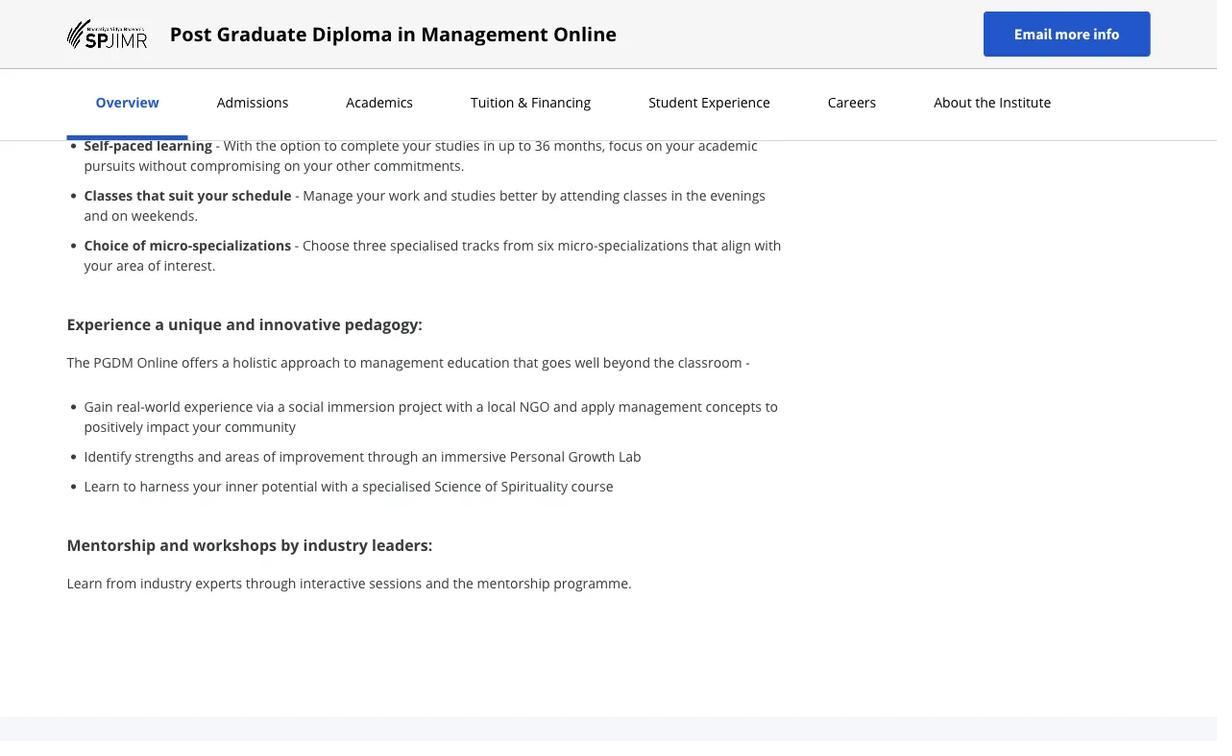Task type: describe. For each thing, give the bounding box(es) containing it.
basis
[[434, 86, 466, 105]]

&
[[518, 93, 528, 111]]

sessions
[[369, 574, 422, 592]]

- for self-paced learning
[[216, 136, 220, 155]]

self-
[[84, 136, 113, 155]]

- for choice of micro-specializations
[[295, 236, 299, 255]]

gain real-world experience via a social immersion project with a local ngo and apply management concepts to positively impact your community
[[84, 398, 778, 436]]

0 horizontal spatial from
[[106, 574, 137, 592]]

the right beyond
[[654, 353, 675, 371]]

on down option
[[284, 157, 300, 175]]

to up other
[[324, 136, 337, 155]]

to inside gain real-world experience via a social immersion project with a local ngo and apply management concepts to positively impact your community
[[766, 398, 778, 416]]

about the institute link
[[929, 93, 1057, 111]]

lab
[[619, 448, 642, 466]]

potential
[[262, 478, 318, 496]]

in inside - manage your work and studies better by attending classes in the evenings and on weekends.
[[671, 186, 683, 205]]

pedagogy:
[[345, 314, 423, 335]]

a right via
[[278, 398, 285, 416]]

on inside - manage your work and studies better by attending classes in the evenings and on weekends.
[[112, 207, 128, 225]]

1 horizontal spatial experience
[[701, 93, 770, 111]]

local
[[487, 398, 516, 416]]

a left unique
[[155, 314, 164, 335]]

areas
[[225, 448, 260, 466]]

about the institute
[[934, 93, 1052, 111]]

area
[[116, 257, 144, 275]]

well
[[575, 353, 600, 371]]

mentorship
[[67, 535, 156, 556]]

and right sessions
[[426, 574, 450, 592]]

0 vertical spatial online
[[553, 21, 617, 47]]

and left areas
[[198, 448, 222, 466]]

to left 36 on the top of the page
[[519, 136, 532, 155]]

experience
[[184, 398, 253, 416]]

tuition & financing link
[[465, 93, 597, 111]]

academic
[[698, 136, 758, 155]]

- with the option to complete your studies in up to 36 months, focus on your academic pursuits without compromising on your other commitments.
[[84, 136, 758, 175]]

mentorship
[[477, 574, 550, 592]]

the inside - choose to pay on a term-by-term basis rather than paying for the entire programme upfront to better plan and finance your education.
[[611, 86, 631, 105]]

1 micro- from the left
[[149, 236, 192, 255]]

social
[[289, 398, 324, 416]]

explore
[[67, 49, 124, 70]]

classes
[[84, 186, 133, 205]]

student
[[649, 93, 698, 111]]

spirituality
[[501, 478, 568, 496]]

specializations inside - choose three specialised tracks from six micro-specializations that align with your area of interest.
[[598, 236, 689, 255]]

list item containing payment flexibility
[[84, 86, 782, 126]]

in inside - with the option to complete your studies in up to 36 months, focus on your academic pursuits without compromising on your other commitments.
[[484, 136, 495, 155]]

classes that suit your schedule
[[84, 186, 292, 205]]

experience a unique and innovative pedagogy:
[[67, 314, 423, 335]]

six
[[538, 236, 554, 255]]

micro- inside - choose three specialised tracks from six micro-specializations that align with your area of interest.
[[558, 236, 598, 255]]

and inside gain real-world experience via a social immersion project with a local ngo and apply management concepts to positively impact your community
[[554, 398, 578, 416]]

learn to harness your inner potential with a specialised science of spirituality course list item
[[84, 477, 782, 497]]

to up finance
[[273, 86, 286, 105]]

to right 'approach'
[[344, 353, 357, 371]]

paced
[[113, 136, 153, 155]]

the right about
[[976, 93, 996, 111]]

institute
[[1000, 93, 1052, 111]]

1 specializations from the left
[[192, 236, 291, 255]]

an
[[422, 448, 438, 466]]

of right areas
[[263, 448, 276, 466]]

with
[[224, 136, 252, 155]]

email
[[1015, 25, 1053, 44]]

inner
[[225, 478, 258, 496]]

enhanced
[[128, 49, 204, 70]]

careers
[[828, 93, 877, 111]]

list item containing choice of micro-specializations
[[84, 235, 782, 276]]

focus
[[609, 136, 643, 155]]

pursuits
[[84, 157, 135, 175]]

other
[[336, 157, 370, 175]]

unique
[[168, 314, 222, 335]]

weekends.
[[131, 207, 198, 225]]

diploma
[[312, 21, 393, 47]]

compromising
[[190, 157, 281, 175]]

education.
[[333, 107, 399, 125]]

post
[[170, 21, 212, 47]]

align
[[721, 236, 751, 255]]

option
[[280, 136, 321, 155]]

without
[[139, 157, 187, 175]]

to down payment flexibility at the top left of the page
[[135, 107, 148, 125]]

education
[[447, 353, 510, 371]]

leaders:
[[372, 535, 433, 556]]

complete
[[341, 136, 399, 155]]

your inside - manage your work and studies better by attending classes in the evenings and on weekends.
[[357, 186, 386, 205]]

and inside - choose to pay on a term-by-term basis rather than paying for the entire programme upfront to better plan and finance your education.
[[224, 107, 248, 125]]

careers link
[[822, 93, 882, 111]]

of right science
[[485, 478, 498, 496]]

up
[[499, 136, 515, 155]]

and right work
[[424, 186, 448, 205]]

info
[[1094, 25, 1120, 44]]

payment
[[84, 86, 144, 105]]

gain real-world experience via a social immersion project with a local ngo and apply management concepts to positively impact your community list item
[[84, 397, 782, 437]]

financing
[[531, 93, 591, 111]]

learn to harness your inner potential with a specialised science of spirituality course
[[84, 478, 614, 496]]

a inside learn to harness your inner potential with a specialised science of spirituality course list item
[[352, 478, 359, 496]]

pay
[[289, 86, 312, 105]]

a left local
[[476, 398, 484, 416]]

commitments.
[[374, 157, 465, 175]]

0 horizontal spatial experience
[[67, 314, 151, 335]]

more
[[1056, 25, 1091, 44]]

- choose three specialised tracks from six micro-specializations that align with your area of interest.
[[84, 236, 782, 275]]

list item containing classes that suit your schedule
[[84, 185, 782, 226]]

goes
[[542, 353, 572, 371]]

project
[[399, 398, 443, 416]]

choice of micro-specializations
[[84, 236, 291, 255]]

on right focus
[[646, 136, 663, 155]]

experts
[[195, 574, 242, 592]]

programme
[[675, 86, 750, 105]]

programme.
[[554, 574, 632, 592]]

s.p. jain institute of management and research image
[[67, 19, 147, 49]]

months,
[[554, 136, 606, 155]]

list containing gain real-world experience via a social immersion project with a local ngo and apply management concepts to positively impact your community
[[74, 397, 782, 497]]

0 horizontal spatial management
[[360, 353, 444, 371]]

growth
[[568, 448, 615, 466]]

mentorship and workshops by industry leaders:
[[67, 535, 433, 556]]

attending
[[560, 186, 620, 205]]

student experience link
[[643, 93, 776, 111]]

immersive
[[441, 448, 507, 466]]

management
[[421, 21, 548, 47]]



Task type: locate. For each thing, give the bounding box(es) containing it.
choose up finance
[[222, 86, 269, 105]]

email more info
[[1015, 25, 1120, 44]]

1 vertical spatial industry
[[140, 574, 192, 592]]

paying
[[544, 86, 586, 105]]

academics link
[[341, 93, 419, 111]]

term-
[[346, 86, 381, 105]]

1 horizontal spatial online
[[553, 21, 617, 47]]

the left mentorship
[[453, 574, 474, 592]]

a left term-
[[335, 86, 343, 105]]

2 horizontal spatial in
[[671, 186, 683, 205]]

3 list item from the top
[[84, 185, 782, 226]]

1 vertical spatial learn
[[67, 574, 103, 592]]

1 vertical spatial that
[[693, 236, 718, 255]]

experience up pgdm
[[67, 314, 151, 335]]

- inside - manage your work and studies better by attending classes in the evenings and on weekends.
[[295, 186, 300, 205]]

0 horizontal spatial that
[[136, 186, 165, 205]]

graduate
[[217, 21, 307, 47]]

0 horizontal spatial through
[[246, 574, 296, 592]]

tuition & financing
[[471, 93, 591, 111]]

0 vertical spatial from
[[503, 236, 534, 255]]

- inside - choose to pay on a term-by-term basis rather than paying for the entire programme upfront to better plan and finance your education.
[[215, 86, 219, 105]]

0 vertical spatial experience
[[701, 93, 770, 111]]

management down pedagogy:
[[360, 353, 444, 371]]

2 vertical spatial with
[[321, 478, 348, 496]]

interactive
[[300, 574, 366, 592]]

your left work
[[357, 186, 386, 205]]

your down student
[[666, 136, 695, 155]]

by right the workshops
[[281, 535, 299, 556]]

entire
[[635, 86, 672, 105]]

the right with
[[256, 136, 277, 155]]

learn for learn to harness your inner potential with a specialised science of spirituality course
[[84, 478, 120, 496]]

1 horizontal spatial through
[[368, 448, 418, 466]]

0 vertical spatial with
[[755, 236, 782, 255]]

innovative
[[259, 314, 341, 335]]

flexibility down graduate
[[208, 49, 280, 70]]

0 vertical spatial by
[[541, 186, 557, 205]]

from inside - choose three specialised tracks from six micro-specializations that align with your area of interest.
[[503, 236, 534, 255]]

studies inside - with the option to complete your studies in up to 36 months, focus on your academic pursuits without compromising on your other commitments.
[[435, 136, 480, 155]]

tracks
[[462, 236, 500, 255]]

admissions link
[[211, 93, 294, 111]]

about
[[934, 93, 972, 111]]

term
[[400, 86, 430, 105]]

of right area
[[148, 257, 160, 275]]

of
[[132, 236, 146, 255], [148, 257, 160, 275], [263, 448, 276, 466], [485, 478, 498, 496]]

your up commitments.
[[403, 136, 431, 155]]

than
[[512, 86, 541, 105]]

experience up the academic
[[701, 93, 770, 111]]

overview
[[96, 93, 159, 111]]

your inside - choose three specialised tracks from six micro-specializations that align with your area of interest.
[[84, 257, 113, 275]]

that up weekends.
[[136, 186, 165, 205]]

harness
[[140, 478, 190, 496]]

the right for
[[611, 86, 631, 105]]

- inside - with the option to complete your studies in up to 36 months, focus on your academic pursuits without compromising on your other commitments.
[[216, 136, 220, 155]]

1 horizontal spatial industry
[[303, 535, 368, 556]]

specialised down - manage your work and studies better by attending classes in the evenings and on weekends.
[[390, 236, 459, 255]]

admissions
[[217, 93, 289, 111]]

0 vertical spatial specialised
[[390, 236, 459, 255]]

list item down - manage your work and studies better by attending classes in the evenings and on weekends.
[[84, 235, 782, 276]]

2 vertical spatial that
[[513, 353, 539, 371]]

studies
[[435, 136, 480, 155], [451, 186, 496, 205]]

on right pay on the left top
[[315, 86, 332, 105]]

schedule
[[232, 186, 292, 205]]

0 vertical spatial studies
[[435, 136, 480, 155]]

micro-
[[149, 236, 192, 255], [558, 236, 598, 255]]

a inside - choose to pay on a term-by-term basis rather than paying for the entire programme upfront to better plan and finance your education.
[[335, 86, 343, 105]]

apply
[[581, 398, 615, 416]]

specializations down "classes"
[[598, 236, 689, 255]]

specialised inside learn to harness your inner potential with a specialised science of spirituality course list item
[[362, 478, 431, 496]]

your
[[301, 107, 330, 125], [403, 136, 431, 155], [666, 136, 695, 155], [304, 157, 333, 175], [198, 186, 228, 205], [357, 186, 386, 205], [84, 257, 113, 275], [193, 418, 221, 436], [193, 478, 222, 496]]

learn down mentorship
[[67, 574, 103, 592]]

- left with
[[216, 136, 220, 155]]

choose for to
[[222, 86, 269, 105]]

- manage your work and studies better by attending classes in the evenings and on weekends.
[[84, 186, 766, 225]]

overview link
[[90, 93, 165, 111]]

identify strengths and areas of improvement through an immersive personal growth lab
[[84, 448, 642, 466]]

studies up commitments.
[[435, 136, 480, 155]]

a right 'offers'
[[222, 353, 229, 371]]

specialised down an
[[362, 478, 431, 496]]

specialised
[[390, 236, 459, 255], [362, 478, 431, 496]]

0 vertical spatial that
[[136, 186, 165, 205]]

1 horizontal spatial better
[[500, 186, 538, 205]]

2 horizontal spatial with
[[755, 236, 782, 255]]

learn from industry experts through interactive sessions and the mentorship programme.
[[67, 574, 632, 592]]

0 vertical spatial management
[[360, 353, 444, 371]]

flexibility up plan
[[148, 86, 211, 105]]

1 horizontal spatial choose
[[303, 236, 350, 255]]

management down beyond
[[619, 398, 702, 416]]

1 vertical spatial choose
[[303, 236, 350, 255]]

1 horizontal spatial by
[[541, 186, 557, 205]]

of up area
[[132, 236, 146, 255]]

0 horizontal spatial choose
[[222, 86, 269, 105]]

the inside - with the option to complete your studies in up to 36 months, focus on your academic pursuits without compromising on your other commitments.
[[256, 136, 277, 155]]

beyond
[[603, 353, 651, 371]]

0 horizontal spatial with
[[321, 478, 348, 496]]

with down improvement on the left of page
[[321, 478, 348, 496]]

0 vertical spatial through
[[368, 448, 418, 466]]

0 vertical spatial industry
[[303, 535, 368, 556]]

and up the holistic
[[226, 314, 255, 335]]

specializations down schedule
[[192, 236, 291, 255]]

by inside - manage your work and studies better by attending classes in the evenings and on weekends.
[[541, 186, 557, 205]]

industry
[[303, 535, 368, 556], [140, 574, 192, 592]]

concepts
[[706, 398, 762, 416]]

for
[[589, 86, 607, 105]]

0 vertical spatial choose
[[222, 86, 269, 105]]

2 micro- from the left
[[558, 236, 598, 255]]

and
[[224, 107, 248, 125], [424, 186, 448, 205], [84, 207, 108, 225], [226, 314, 255, 335], [554, 398, 578, 416], [198, 448, 222, 466], [160, 535, 189, 556], [426, 574, 450, 592]]

and right ngo
[[554, 398, 578, 416]]

upfront
[[84, 107, 132, 125]]

better down up
[[500, 186, 538, 205]]

1 vertical spatial studies
[[451, 186, 496, 205]]

1 vertical spatial with
[[446, 398, 473, 416]]

and down the harness at the left bottom of page
[[160, 535, 189, 556]]

choose inside - choose to pay on a term-by-term basis rather than paying for the entire programme upfront to better plan and finance your education.
[[222, 86, 269, 105]]

finance
[[252, 107, 298, 125]]

specialised inside - choose three specialised tracks from six micro-specializations that align with your area of interest.
[[390, 236, 459, 255]]

choose inside - choose three specialised tracks from six micro-specializations that align with your area of interest.
[[303, 236, 350, 255]]

academics
[[346, 93, 413, 111]]

three
[[353, 236, 387, 255]]

flexibility
[[208, 49, 280, 70], [148, 86, 211, 105]]

0 vertical spatial learn
[[84, 478, 120, 496]]

list containing payment flexibility
[[74, 86, 782, 276]]

ngo
[[520, 398, 550, 416]]

better inside - manage your work and studies better by attending classes in the evenings and on weekends.
[[500, 186, 538, 205]]

in right "classes"
[[671, 186, 683, 205]]

on inside - choose to pay on a term-by-term basis rather than paying for the entire programme upfront to better plan and finance your education.
[[315, 86, 332, 105]]

- left three
[[295, 236, 299, 255]]

1 horizontal spatial management
[[619, 398, 702, 416]]

0 horizontal spatial better
[[152, 107, 190, 125]]

0 horizontal spatial industry
[[140, 574, 192, 592]]

1 vertical spatial by
[[281, 535, 299, 556]]

1 horizontal spatial in
[[484, 136, 495, 155]]

online up for
[[553, 21, 617, 47]]

by-
[[381, 86, 400, 105]]

micro- right 'six'
[[558, 236, 598, 255]]

pgdm
[[94, 353, 133, 371]]

1 vertical spatial flexibility
[[148, 86, 211, 105]]

learn down the 'identify'
[[84, 478, 120, 496]]

with right align
[[755, 236, 782, 255]]

holistic
[[233, 353, 277, 371]]

micro- up interest.
[[149, 236, 192, 255]]

your inside - choose to pay on a term-by-term basis rather than paying for the entire programme upfront to better plan and finance your education.
[[301, 107, 330, 125]]

management inside gain real-world experience via a social immersion project with a local ngo and apply management concepts to positively impact your community
[[619, 398, 702, 416]]

on down classes
[[112, 207, 128, 225]]

-
[[215, 86, 219, 105], [216, 136, 220, 155], [295, 186, 300, 205], [295, 236, 299, 255], [746, 353, 750, 371]]

your left inner
[[193, 478, 222, 496]]

1 horizontal spatial that
[[513, 353, 539, 371]]

list item down commitments.
[[84, 185, 782, 226]]

of inside - choose three specialised tracks from six micro-specializations that align with your area of interest.
[[148, 257, 160, 275]]

management
[[360, 353, 444, 371], [619, 398, 702, 416]]

studies up the tracks
[[451, 186, 496, 205]]

strengths
[[135, 448, 194, 466]]

by
[[541, 186, 557, 205], [281, 535, 299, 556]]

2 list item from the top
[[84, 136, 782, 176]]

improvement
[[279, 448, 364, 466]]

1 vertical spatial better
[[500, 186, 538, 205]]

by left the attending
[[541, 186, 557, 205]]

personal
[[510, 448, 565, 466]]

a down identify strengths and areas of improvement through an immersive personal growth lab
[[352, 478, 359, 496]]

0 horizontal spatial online
[[137, 353, 178, 371]]

- for payment flexibility
[[215, 86, 219, 105]]

the inside - manage your work and studies better by attending classes in the evenings and on weekends.
[[686, 186, 707, 205]]

your down experience on the left bottom of the page
[[193, 418, 221, 436]]

real-
[[117, 398, 145, 416]]

1 vertical spatial management
[[619, 398, 702, 416]]

list item containing self-paced learning
[[84, 136, 782, 176]]

identify strengths and areas of improvement through an immersive personal growth lab list item
[[84, 447, 782, 467]]

and right plan
[[224, 107, 248, 125]]

industry left experts
[[140, 574, 192, 592]]

2 vertical spatial in
[[671, 186, 683, 205]]

evenings
[[710, 186, 766, 205]]

1 horizontal spatial micro-
[[558, 236, 598, 255]]

to left the harness at the left bottom of page
[[123, 478, 136, 496]]

classes
[[624, 186, 668, 205]]

- left the manage at the left of page
[[295, 186, 300, 205]]

choose
[[222, 86, 269, 105], [303, 236, 350, 255]]

1 vertical spatial through
[[246, 574, 296, 592]]

4 list item from the top
[[84, 235, 782, 276]]

a
[[335, 86, 343, 105], [155, 314, 164, 335], [222, 353, 229, 371], [278, 398, 285, 416], [476, 398, 484, 416], [352, 478, 359, 496]]

- right classroom
[[746, 353, 750, 371]]

studies inside - manage your work and studies better by attending classes in the evenings and on weekends.
[[451, 186, 496, 205]]

- inside - choose three specialised tracks from six micro-specializations that align with your area of interest.
[[295, 236, 299, 255]]

list
[[74, 86, 782, 276], [74, 397, 782, 497]]

- choose to pay on a term-by-term basis rather than paying for the entire programme upfront to better plan and finance your education.
[[84, 86, 750, 125]]

the left "evenings"
[[686, 186, 707, 205]]

your down pay on the left top
[[301, 107, 330, 125]]

that inside - choose three specialised tracks from six micro-specializations that align with your area of interest.
[[693, 236, 718, 255]]

learn inside list item
[[84, 478, 120, 496]]

community
[[225, 418, 296, 436]]

0 vertical spatial list
[[74, 86, 782, 276]]

offers
[[182, 353, 218, 371]]

student experience
[[649, 93, 770, 111]]

2 horizontal spatial that
[[693, 236, 718, 255]]

experience
[[701, 93, 770, 111], [67, 314, 151, 335]]

1 list from the top
[[74, 86, 782, 276]]

1 vertical spatial in
[[484, 136, 495, 155]]

1 horizontal spatial with
[[446, 398, 473, 416]]

1 vertical spatial from
[[106, 574, 137, 592]]

in right diploma on the top of page
[[398, 21, 416, 47]]

1 vertical spatial experience
[[67, 314, 151, 335]]

online
[[553, 21, 617, 47], [137, 353, 178, 371]]

2 list from the top
[[74, 397, 782, 497]]

your down "choice"
[[84, 257, 113, 275]]

0 horizontal spatial by
[[281, 535, 299, 556]]

with inside gain real-world experience via a social immersion project with a local ngo and apply management concepts to positively impact your community
[[446, 398, 473, 416]]

36
[[535, 136, 550, 155]]

- for classes that suit your schedule
[[295, 186, 300, 205]]

0 vertical spatial flexibility
[[208, 49, 280, 70]]

science
[[435, 478, 481, 496]]

from down mentorship
[[106, 574, 137, 592]]

suit
[[169, 186, 194, 205]]

list item up work
[[84, 136, 782, 176]]

0 vertical spatial in
[[398, 21, 416, 47]]

0 horizontal spatial micro-
[[149, 236, 192, 255]]

1 list item from the top
[[84, 86, 782, 126]]

identify
[[84, 448, 131, 466]]

with right the project
[[446, 398, 473, 416]]

that left align
[[693, 236, 718, 255]]

from left 'six'
[[503, 236, 534, 255]]

0 vertical spatial better
[[152, 107, 190, 125]]

0 horizontal spatial in
[[398, 21, 416, 47]]

that left goes
[[513, 353, 539, 371]]

with inside - choose three specialised tracks from six micro-specializations that align with your area of interest.
[[755, 236, 782, 255]]

flexibility inside list
[[148, 86, 211, 105]]

in left up
[[484, 136, 495, 155]]

learn for learn from industry experts through interactive sessions and the mentorship programme.
[[67, 574, 103, 592]]

to right concepts
[[766, 398, 778, 416]]

industry up interactive at the left bottom of the page
[[303, 535, 368, 556]]

through inside identify strengths and areas of improvement through an immersive personal growth lab list item
[[368, 448, 418, 466]]

classroom
[[678, 353, 743, 371]]

1 vertical spatial online
[[137, 353, 178, 371]]

in
[[398, 21, 416, 47], [484, 136, 495, 155], [671, 186, 683, 205]]

2 specializations from the left
[[598, 236, 689, 255]]

through down the mentorship and workshops by industry leaders:
[[246, 574, 296, 592]]

your down option
[[304, 157, 333, 175]]

email more info button
[[984, 12, 1151, 57]]

1 vertical spatial list
[[74, 397, 782, 497]]

work
[[389, 186, 420, 205]]

0 horizontal spatial specializations
[[192, 236, 291, 255]]

- up plan
[[215, 86, 219, 105]]

online left 'offers'
[[137, 353, 178, 371]]

1 horizontal spatial specializations
[[598, 236, 689, 255]]

list item up - with the option to complete your studies in up to 36 months, focus on your academic pursuits without compromising on your other commitments.
[[84, 86, 782, 126]]

tuition
[[471, 93, 515, 111]]

your inside gain real-world experience via a social immersion project with a local ngo and apply management concepts to positively impact your community
[[193, 418, 221, 436]]

1 vertical spatial specialised
[[362, 478, 431, 496]]

choose left three
[[303, 236, 350, 255]]

choice
[[84, 236, 129, 255]]

and down classes
[[84, 207, 108, 225]]

manage
[[303, 186, 353, 205]]

1 horizontal spatial from
[[503, 236, 534, 255]]

list item
[[84, 86, 782, 126], [84, 136, 782, 176], [84, 185, 782, 226], [84, 235, 782, 276]]

better
[[152, 107, 190, 125], [500, 186, 538, 205]]

impact
[[146, 418, 189, 436]]

through left an
[[368, 448, 418, 466]]

better down payment flexibility at the top left of the page
[[152, 107, 190, 125]]

choose for three
[[303, 236, 350, 255]]

better inside - choose to pay on a term-by-term basis rather than paying for the entire programme upfront to better plan and finance your education.
[[152, 107, 190, 125]]

your right the "suit"
[[198, 186, 228, 205]]



Task type: vqa. For each thing, say whether or not it's contained in the screenshot.
Community at the left bottom of the page
yes



